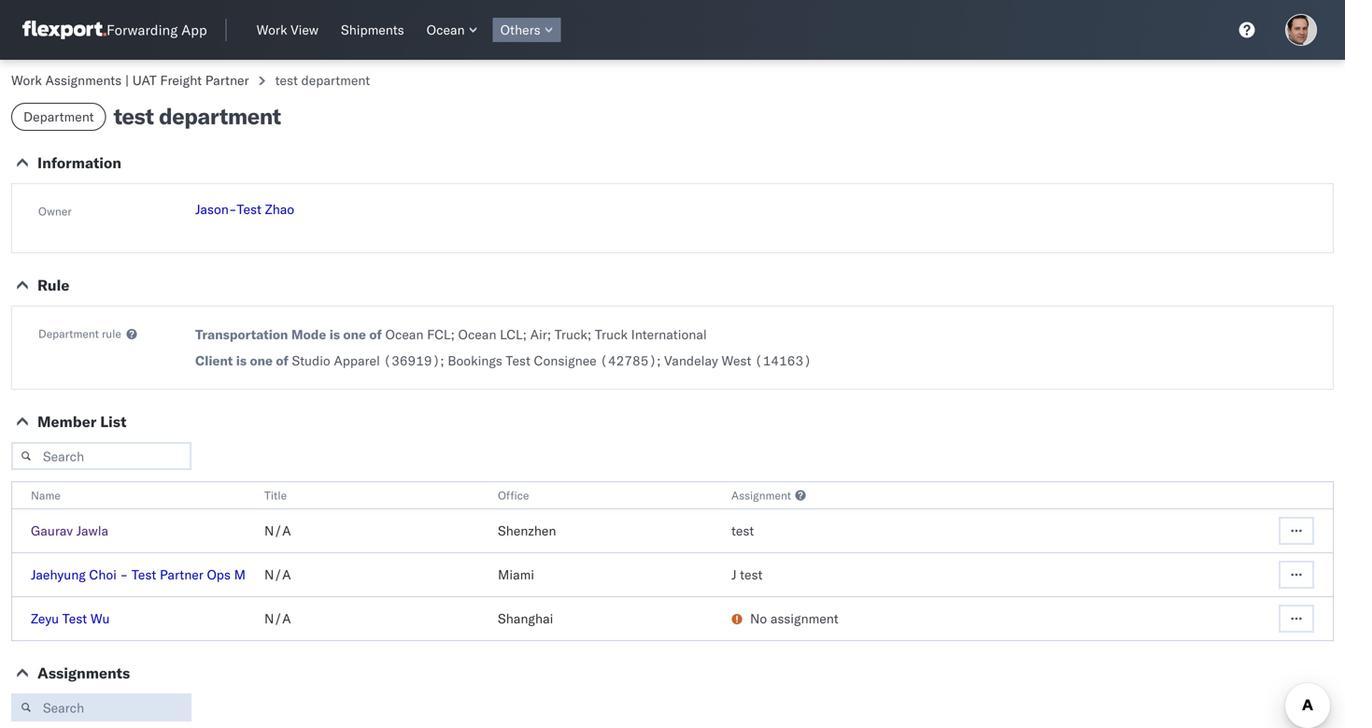 Task type: locate. For each thing, give the bounding box(es) containing it.
of down the transportation mode is one of
[[276, 352, 289, 369]]

department up information
[[23, 108, 94, 125]]

ocean for ocean
[[427, 21, 465, 38]]

work left the view
[[257, 21, 287, 38]]

jaehyung choi - test partner ops manager link
[[31, 566, 286, 583]]

1 vertical spatial department
[[38, 327, 99, 341]]

0 horizontal spatial one
[[250, 352, 273, 369]]

test right the -
[[132, 566, 156, 583]]

studio apparel (36919) ; bookings test consignee (42785) ; vandelay west (14163)
[[292, 352, 812, 369]]

shipments
[[341, 21, 404, 38]]

department down the view
[[301, 72, 370, 88]]

owner
[[38, 204, 72, 218]]

wu
[[91, 610, 110, 627]]

; up "studio apparel (36919) ; bookings test consignee (42785) ; vandelay west (14163)"
[[548, 326, 552, 343]]

0 vertical spatial n/a
[[265, 523, 291, 539]]

ocean inside button
[[427, 21, 465, 38]]

1 horizontal spatial partner
[[205, 72, 249, 88]]

transportation
[[195, 326, 288, 343]]

n/a down manager
[[265, 610, 291, 627]]

0 horizontal spatial of
[[276, 352, 289, 369]]

0 vertical spatial department
[[23, 108, 94, 125]]

1 vertical spatial partner
[[160, 566, 204, 583]]

zeyu
[[31, 610, 59, 627]]

lcl
[[500, 326, 523, 343]]

one up apparel
[[343, 326, 366, 343]]

2 n/a from the top
[[265, 566, 291, 583]]

work
[[257, 21, 287, 38], [11, 72, 42, 88]]

vandelay
[[665, 352, 719, 369]]

air
[[531, 326, 548, 343]]

0 vertical spatial work
[[257, 21, 287, 38]]

of
[[370, 326, 382, 343], [276, 352, 289, 369]]

test department down the view
[[275, 72, 370, 88]]

1 horizontal spatial truck
[[595, 326, 628, 343]]

1 horizontal spatial one
[[343, 326, 366, 343]]

client is one of
[[195, 352, 289, 369]]

information
[[37, 153, 121, 172]]

title
[[265, 488, 287, 502]]

uat
[[133, 72, 157, 88]]

n/a right ops
[[265, 566, 291, 583]]

test
[[237, 201, 262, 217], [506, 352, 531, 369], [132, 566, 156, 583], [62, 610, 87, 627]]

;
[[451, 326, 455, 343], [523, 326, 527, 343], [548, 326, 552, 343], [588, 326, 592, 343], [440, 352, 445, 369], [657, 352, 661, 369]]

assignments up search text box
[[37, 664, 130, 682]]

choi
[[89, 566, 117, 583]]

0 horizontal spatial department
[[159, 102, 281, 130]]

department rule
[[38, 327, 121, 341]]

3 n/a from the top
[[265, 610, 291, 627]]

flexport. image
[[22, 21, 107, 39]]

shenzhen
[[498, 523, 557, 539]]

(14163)
[[755, 352, 812, 369]]

assignments
[[45, 72, 122, 88], [37, 664, 130, 682]]

1 vertical spatial is
[[236, 352, 247, 369]]

work down flexport. image
[[11, 72, 42, 88]]

truck up consignee
[[555, 326, 588, 343]]

assignment
[[771, 610, 839, 627]]

work assignments | uat freight partner
[[11, 72, 249, 88]]

partner
[[205, 72, 249, 88], [160, 566, 204, 583]]

ocean
[[427, 21, 465, 38], [386, 326, 424, 343], [458, 326, 497, 343]]

partner right freight
[[205, 72, 249, 88]]

assignments left "|"
[[45, 72, 122, 88]]

partner left ops
[[160, 566, 204, 583]]

0 vertical spatial of
[[370, 326, 382, 343]]

work for work assignments | uat freight partner
[[11, 72, 42, 88]]

ocean right "shipments"
[[427, 21, 465, 38]]

list
[[100, 412, 127, 431]]

0 vertical spatial assignments
[[45, 72, 122, 88]]

n/a
[[265, 523, 291, 539], [265, 566, 291, 583], [265, 610, 291, 627]]

work assignments | uat freight partner link
[[11, 72, 249, 88]]

department down freight
[[159, 102, 281, 130]]

is right mode
[[330, 326, 340, 343]]

is
[[330, 326, 340, 343], [236, 352, 247, 369]]

j test
[[732, 566, 763, 583]]

; down international
[[657, 352, 661, 369]]

test department down freight
[[114, 102, 281, 130]]

j
[[732, 566, 737, 583]]

1 horizontal spatial is
[[330, 326, 340, 343]]

test left zhao
[[237, 201, 262, 217]]

n/a down "title"
[[265, 523, 291, 539]]

jaehyung choi - test partner ops manager
[[31, 566, 286, 583]]

department
[[23, 108, 94, 125], [38, 327, 99, 341]]

jaehyung
[[31, 566, 86, 583]]

jason-
[[195, 201, 237, 217]]

0 horizontal spatial work
[[11, 72, 42, 88]]

test
[[275, 72, 298, 88], [114, 102, 154, 130], [732, 523, 755, 539], [740, 566, 763, 583]]

1 horizontal spatial work
[[257, 21, 287, 38]]

truck
[[555, 326, 588, 343], [595, 326, 628, 343]]

department
[[301, 72, 370, 88], [159, 102, 281, 130]]

forwarding app link
[[22, 21, 207, 39]]

0 horizontal spatial truck
[[555, 326, 588, 343]]

one
[[343, 326, 366, 343], [250, 352, 273, 369]]

Search text field
[[11, 694, 192, 722]]

name
[[31, 488, 61, 502]]

office
[[498, 488, 529, 502]]

1 vertical spatial work
[[11, 72, 42, 88]]

ocean up (36919)
[[386, 326, 424, 343]]

1 vertical spatial department
[[159, 102, 281, 130]]

jason-test zhao link
[[195, 201, 294, 217]]

truck up (42785)
[[595, 326, 628, 343]]

of up apparel
[[370, 326, 382, 343]]

one down transportation
[[250, 352, 273, 369]]

2 vertical spatial n/a
[[265, 610, 291, 627]]

1 horizontal spatial department
[[301, 72, 370, 88]]

0 horizontal spatial is
[[236, 352, 247, 369]]

studio
[[292, 352, 331, 369]]

is down transportation
[[236, 352, 247, 369]]

0 horizontal spatial partner
[[160, 566, 204, 583]]

department left rule
[[38, 327, 99, 341]]

test department
[[275, 72, 370, 88], [114, 102, 281, 130]]

1 vertical spatial n/a
[[265, 566, 291, 583]]

rule
[[102, 327, 121, 341]]

1 horizontal spatial of
[[370, 326, 382, 343]]

; down fcl in the top left of the page
[[440, 352, 445, 369]]

ocean for ocean fcl ; ocean lcl ; air ; truck ; truck international
[[386, 326, 424, 343]]

forwarding app
[[107, 21, 207, 39]]

1 n/a from the top
[[265, 523, 291, 539]]

manager
[[234, 566, 286, 583]]

member list
[[37, 412, 127, 431]]



Task type: describe. For each thing, give the bounding box(es) containing it.
1 vertical spatial of
[[276, 352, 289, 369]]

transportation mode is one of
[[195, 326, 382, 343]]

1 vertical spatial test department
[[114, 102, 281, 130]]

Search text field
[[11, 442, 192, 470]]

freight
[[160, 72, 202, 88]]

apparel
[[334, 352, 380, 369]]

; up consignee
[[588, 326, 592, 343]]

1 vertical spatial one
[[250, 352, 273, 369]]

ops
[[207, 566, 231, 583]]

consignee
[[534, 352, 597, 369]]

fcl
[[427, 326, 451, 343]]

1 vertical spatial assignments
[[37, 664, 130, 682]]

-
[[120, 566, 128, 583]]

view
[[291, 21, 319, 38]]

0 vertical spatial is
[[330, 326, 340, 343]]

test down lcl
[[506, 352, 531, 369]]

0 vertical spatial partner
[[205, 72, 249, 88]]

0 vertical spatial department
[[301, 72, 370, 88]]

1 truck from the left
[[555, 326, 588, 343]]

client
[[195, 352, 233, 369]]

app
[[181, 21, 207, 39]]

; left air
[[523, 326, 527, 343]]

|
[[125, 72, 129, 88]]

test right j
[[740, 566, 763, 583]]

jawla
[[76, 523, 109, 539]]

no
[[751, 610, 768, 627]]

(36919)
[[384, 352, 440, 369]]

zeyu test wu link
[[31, 610, 110, 627]]

forwarding
[[107, 21, 178, 39]]

jason-test zhao
[[195, 201, 294, 217]]

gaurav
[[31, 523, 73, 539]]

mode
[[292, 326, 326, 343]]

zhao
[[265, 201, 294, 217]]

0 vertical spatial test department
[[275, 72, 370, 88]]

test left wu
[[62, 610, 87, 627]]

0 vertical spatial one
[[343, 326, 366, 343]]

work view
[[257, 21, 319, 38]]

test down "work assignments | uat freight partner"
[[114, 102, 154, 130]]

assignment
[[732, 488, 792, 502]]

2 truck from the left
[[595, 326, 628, 343]]

n/a for -
[[265, 566, 291, 583]]

shipments link
[[334, 18, 412, 42]]

miami
[[498, 566, 535, 583]]

others button
[[493, 18, 561, 42]]

member
[[37, 412, 97, 431]]

zeyu test wu
[[31, 610, 110, 627]]

others
[[501, 21, 541, 38]]

work view link
[[249, 18, 326, 42]]

no assignment
[[751, 610, 839, 627]]

international
[[632, 326, 707, 343]]

test down "assignment"
[[732, 523, 755, 539]]

n/a for wu
[[265, 610, 291, 627]]

department for department
[[23, 108, 94, 125]]

west
[[722, 352, 752, 369]]

work for work view
[[257, 21, 287, 38]]

test down work view link
[[275, 72, 298, 88]]

ocean fcl ; ocean lcl ; air ; truck ; truck international
[[386, 326, 707, 343]]

shanghai
[[498, 610, 554, 627]]

department for department rule
[[38, 327, 99, 341]]

rule
[[37, 276, 70, 294]]

; up bookings
[[451, 326, 455, 343]]

gaurav jawla
[[31, 523, 109, 539]]

ocean up bookings
[[458, 326, 497, 343]]

gaurav jawla link
[[31, 523, 109, 539]]

(42785)
[[600, 352, 657, 369]]

ocean button
[[419, 18, 486, 42]]

bookings
[[448, 352, 503, 369]]



Task type: vqa. For each thing, say whether or not it's contained in the screenshot.
the middle The "At"
no



